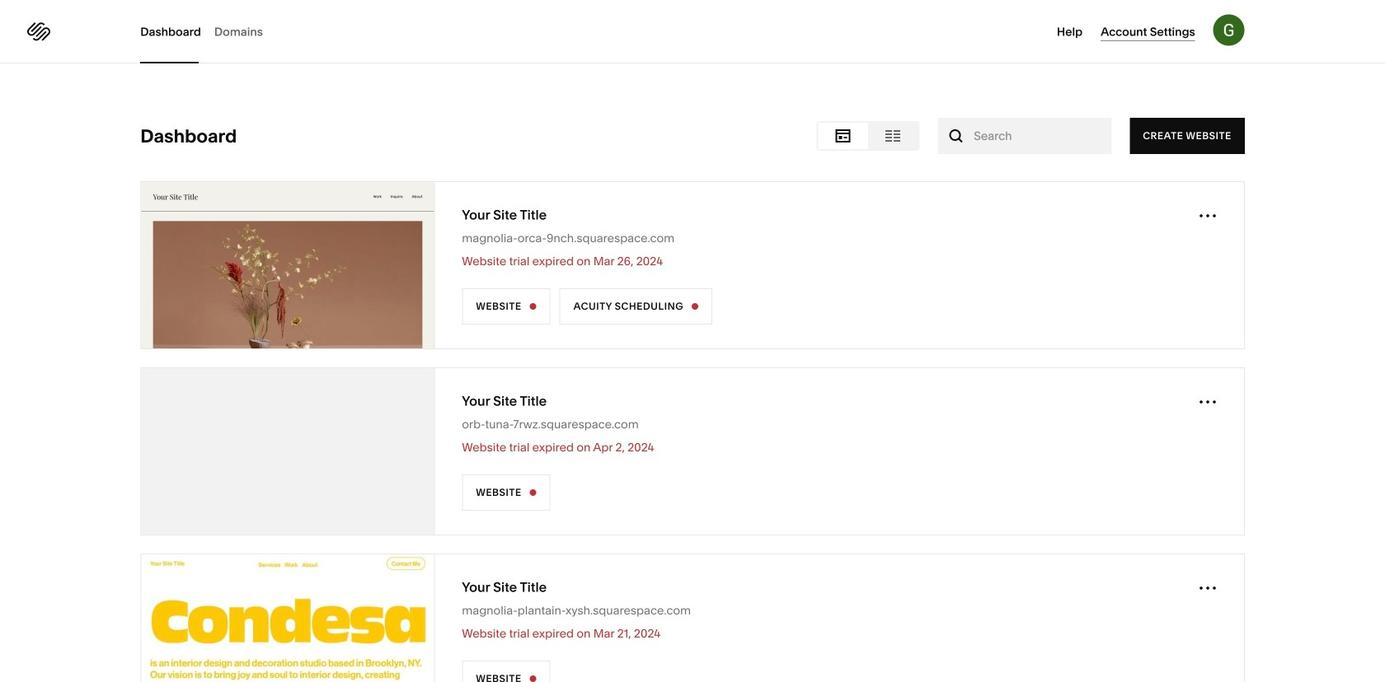 Task type: describe. For each thing, give the bounding box(es) containing it.
1 horizontal spatial tab list
[[818, 123, 918, 149]]

Search field
[[974, 127, 1075, 145]]



Task type: vqa. For each thing, say whether or not it's contained in the screenshot.
1st WEBSITE 'Link' from the bottom of the page
no



Task type: locate. For each thing, give the bounding box(es) containing it.
0 vertical spatial tab list
[[140, 0, 276, 63]]

1 vertical spatial tab list
[[818, 123, 918, 149]]

0 horizontal spatial tab list
[[140, 0, 276, 63]]

tab list
[[140, 0, 276, 63], [818, 123, 918, 149]]



